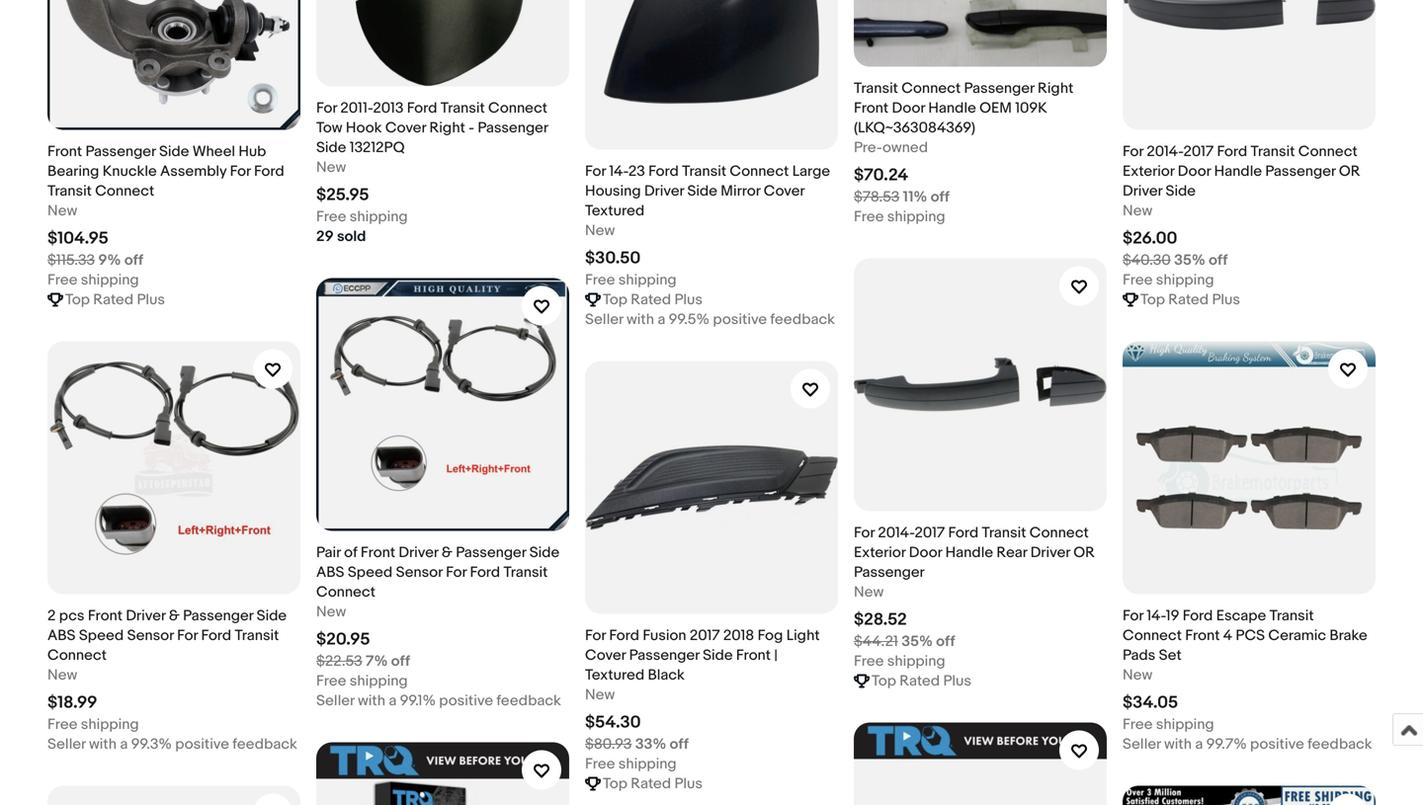 Task type: locate. For each thing, give the bounding box(es) containing it.
seller
[[585, 311, 624, 329], [316, 693, 355, 711], [47, 736, 86, 754], [1123, 736, 1161, 754]]

pre-
[[854, 139, 883, 157]]

free down $22.53
[[316, 673, 346, 691]]

for for $54.30
[[585, 628, 606, 645]]

plus down previous price $80.93 33% off text field
[[675, 776, 703, 794]]

Seller with a 99.1% positive feedback text field
[[316, 692, 561, 712]]

handle inside for 2014-2017 ford transit connect exterior door handle rear driver or passenger new $28.52 $44.21 35% off free shipping
[[946, 545, 994, 562]]

0 vertical spatial cover
[[385, 119, 426, 137]]

1 vertical spatial textured
[[585, 667, 645, 685]]

free inside the 'for 2011-2013 ford transit connect tow hook cover right - passenger side 13212pq new $25.95 free shipping 29 sold'
[[316, 208, 346, 226]]

abs inside pair of front driver & passenger side abs speed sensor for ford transit connect new $20.95 $22.53 7% off free shipping seller with a 99.1% positive feedback
[[316, 564, 345, 582]]

$30.50
[[585, 248, 641, 269]]

1 vertical spatial top rated plus text field
[[872, 672, 972, 692]]

shipping inside the transit connect passenger right front door handle oem 109k (lkq~363084369) pre-owned $70.24 $78.53 11% off free shipping
[[888, 208, 946, 226]]

new up '$20.95' at the bottom of page
[[316, 604, 346, 622]]

new text field up '$20.95' at the bottom of page
[[316, 603, 346, 623]]

0 vertical spatial right
[[1038, 80, 1074, 98]]

front inside front passenger side wheel hub bearing knuckle assembly for ford transit connect new $104.95 $115.33 9% off free shipping
[[47, 143, 82, 161]]

off inside for ford fusion 2017 2018 fog light cover passenger side front | textured black new $54.30 $80.93 33% off free shipping
[[670, 736, 689, 754]]

textured inside for ford fusion 2017 2018 fog light cover passenger side front | textured black new $54.30 $80.93 33% off free shipping
[[585, 667, 645, 685]]

new up $28.52
[[854, 584, 884, 602]]

2017
[[1184, 143, 1214, 161], [915, 525, 945, 543], [690, 628, 720, 645]]

0 vertical spatial 2014-
[[1147, 143, 1184, 161]]

14- for $30.50
[[609, 163, 629, 181]]

0 vertical spatial handle
[[929, 100, 977, 117]]

shipping down "$34.05" text field on the bottom of the page
[[1157, 717, 1215, 734]]

side inside 2 pcs front driver & passenger side abs speed sensor for ford transit connect new $18.99 free shipping seller with a 99.3% positive feedback
[[257, 608, 287, 626]]

top rated plus down the 33%
[[603, 776, 703, 794]]

4
[[1224, 628, 1233, 645]]

Free shipping text field
[[316, 207, 408, 227], [47, 271, 139, 290], [1123, 271, 1215, 290], [854, 652, 946, 672], [316, 672, 408, 692], [47, 716, 139, 735], [1123, 716, 1215, 735], [585, 755, 677, 775]]

handle for $28.52
[[946, 545, 994, 562]]

1 vertical spatial 2017
[[915, 525, 945, 543]]

top rated plus down 9%
[[65, 291, 165, 309]]

0 horizontal spatial abs
[[47, 628, 76, 645]]

free up 29
[[316, 208, 346, 226]]

seller down $30.50 text field
[[585, 311, 624, 329]]

cover down 2013
[[385, 119, 426, 137]]

door left the "rear"
[[909, 545, 943, 562]]

new text field up the $26.00
[[1123, 201, 1153, 221]]

2017 inside for 2014-2017 ford transit connect exterior door handle rear driver or passenger new $28.52 $44.21 35% off free shipping
[[915, 525, 945, 543]]

11%
[[903, 189, 928, 206]]

top down $40.30 at the top of the page
[[1141, 291, 1166, 309]]

2 horizontal spatial new text field
[[854, 583, 884, 603]]

0 horizontal spatial cover
[[385, 119, 426, 137]]

door inside for 2014-2017 ford transit connect exterior door handle rear driver or passenger new $28.52 $44.21 35% off free shipping
[[909, 545, 943, 562]]

$80.93
[[585, 736, 632, 754]]

large
[[793, 163, 831, 181]]

free down the $80.93
[[585, 756, 615, 774]]

for 2014-2017 ford transit connect exterior door handle passenger or driver side new $26.00 $40.30 35% off free shipping
[[1123, 143, 1361, 289]]

positive right 99.5%
[[713, 311, 767, 329]]

cover inside for ford fusion 2017 2018 fog light cover passenger side front | textured black new $54.30 $80.93 33% off free shipping
[[585, 647, 626, 665]]

seller down "$34.05" text field on the bottom of the page
[[1123, 736, 1161, 754]]

seller down '$18.99' text box
[[47, 736, 86, 754]]

shipping inside the 'for 2011-2013 ford transit connect tow hook cover right - passenger side 13212pq new $25.95 free shipping 29 sold'
[[350, 208, 408, 226]]

2017 inside "for 2014-2017 ford transit connect exterior door handle passenger or driver side new $26.00 $40.30 35% off free shipping"
[[1184, 143, 1214, 161]]

19
[[1167, 608, 1180, 626]]

textured up $54.30
[[585, 667, 645, 685]]

rated down the previous price $44.21 35% off text box
[[900, 673, 940, 691]]

driver up the $26.00
[[1123, 183, 1163, 200]]

$78.53
[[854, 189, 900, 206]]

2 vertical spatial door
[[909, 545, 943, 562]]

99.1%
[[400, 693, 436, 711]]

previous price $40.30 35% off text field
[[1123, 251, 1228, 271]]

1 vertical spatial right
[[430, 119, 466, 137]]

a inside 'for 14-19 ford escape transit connect front 4 pcs ceramic brake pads set new $34.05 free shipping seller with a 99.7% positive feedback'
[[1196, 736, 1204, 754]]

right
[[1038, 80, 1074, 98], [430, 119, 466, 137]]

door up previous price $40.30 35% off text field
[[1178, 163, 1211, 181]]

0 horizontal spatial 2017
[[690, 628, 720, 645]]

off right 11%
[[931, 189, 950, 206]]

new up $54.30
[[585, 687, 615, 705]]

free shipping text field up sold
[[316, 207, 408, 227]]

textured
[[585, 202, 645, 220], [585, 667, 645, 685]]

feedback
[[771, 311, 835, 329], [497, 693, 561, 711], [233, 736, 297, 754], [1308, 736, 1373, 754]]

$104.95 text field
[[47, 229, 109, 249]]

top rated plus down previous price $40.30 35% off text field
[[1141, 291, 1241, 309]]

1 horizontal spatial sensor
[[396, 564, 443, 582]]

14- up housing
[[609, 163, 629, 181]]

0 vertical spatial sensor
[[396, 564, 443, 582]]

0 horizontal spatial speed
[[79, 628, 124, 645]]

or
[[1340, 163, 1361, 181], [1074, 545, 1095, 562]]

$34.05 text field
[[1123, 693, 1179, 714]]

handle for $26.00
[[1215, 163, 1263, 181]]

$26.00 text field
[[1123, 229, 1178, 249]]

new
[[316, 159, 346, 177], [47, 202, 77, 220], [1123, 202, 1153, 220], [585, 222, 615, 240], [854, 584, 884, 602], [316, 604, 346, 622], [47, 667, 77, 685], [1123, 667, 1153, 685], [585, 687, 615, 705]]

& for $18.99
[[169, 608, 180, 626]]

positive inside 2 pcs front driver & passenger side abs speed sensor for ford transit connect new $18.99 free shipping seller with a 99.3% positive feedback
[[175, 736, 229, 754]]

plus down the previous price $44.21 35% off text box
[[944, 673, 972, 691]]

Free shipping text field
[[854, 207, 946, 227], [585, 271, 677, 290]]

1 vertical spatial cover
[[764, 183, 805, 200]]

0 horizontal spatial 35%
[[902, 634, 933, 651]]

off right 9%
[[124, 252, 143, 270]]

speed for $20.95
[[348, 564, 393, 582]]

1 horizontal spatial exterior
[[1123, 163, 1175, 181]]

35% right $40.30 at the top of the page
[[1175, 252, 1206, 270]]

0 vertical spatial textured
[[585, 202, 645, 220]]

positive right 99.1%
[[439, 693, 493, 711]]

side inside pair of front driver & passenger side abs speed sensor for ford transit connect new $20.95 $22.53 7% off free shipping seller with a 99.1% positive feedback
[[530, 545, 560, 562]]

free shipping text field down $44.21
[[854, 652, 946, 672]]

transit inside the transit connect passenger right front door handle oem 109k (lkq~363084369) pre-owned $70.24 $78.53 11% off free shipping
[[854, 80, 899, 98]]

cover
[[385, 119, 426, 137], [764, 183, 805, 200], [585, 647, 626, 665]]

top down $115.33 at the top of the page
[[65, 291, 90, 309]]

2014- up $26.00 text field
[[1147, 143, 1184, 161]]

plus down previous price $40.30 35% off text field
[[1213, 291, 1241, 309]]

2 vertical spatial 2017
[[690, 628, 720, 645]]

0 vertical spatial speed
[[348, 564, 393, 582]]

off
[[931, 189, 950, 206], [124, 252, 143, 270], [1209, 252, 1228, 270], [937, 634, 956, 651], [391, 653, 410, 671], [670, 736, 689, 754]]

door for $26.00
[[1178, 163, 1211, 181]]

previous price $44.21 35% off text field
[[854, 633, 956, 652]]

top rated plus text field for 9%
[[65, 290, 165, 310]]

35% right $44.21
[[902, 634, 933, 651]]

14-
[[609, 163, 629, 181], [1147, 608, 1167, 626]]

driver down 23
[[645, 183, 684, 200]]

top rated plus up 99.5%
[[603, 291, 703, 309]]

1 horizontal spatial 35%
[[1175, 252, 1206, 270]]

0 horizontal spatial free shipping text field
[[585, 271, 677, 290]]

0 vertical spatial door
[[892, 100, 925, 117]]

new text field for $104.95
[[47, 201, 77, 221]]

2013
[[373, 100, 404, 117]]

99.3%
[[131, 736, 172, 754]]

Top Rated Plus text field
[[603, 290, 703, 310], [872, 672, 972, 692]]

top down $30.50 text field
[[603, 291, 628, 309]]

1 vertical spatial sensor
[[127, 628, 174, 645]]

exterior up $28.52
[[854, 545, 906, 562]]

rated down previous price $40.30 35% off text field
[[1169, 291, 1209, 309]]

99.7%
[[1207, 736, 1248, 754]]

1 horizontal spatial abs
[[316, 564, 345, 582]]

for inside front passenger side wheel hub bearing knuckle assembly for ford transit connect new $104.95 $115.33 9% off free shipping
[[230, 163, 251, 181]]

shipping down $30.50 text field
[[619, 272, 677, 289]]

free down $30.50 text field
[[585, 272, 615, 289]]

0 horizontal spatial right
[[430, 119, 466, 137]]

or inside for 2014-2017 ford transit connect exterior door handle rear driver or passenger new $28.52 $44.21 35% off free shipping
[[1074, 545, 1095, 562]]

exterior up the $26.00
[[1123, 163, 1175, 181]]

driver right of
[[399, 545, 439, 562]]

2 vertical spatial handle
[[946, 545, 994, 562]]

new inside 2 pcs front driver & passenger side abs speed sensor for ford transit connect new $18.99 free shipping seller with a 99.3% positive feedback
[[47, 667, 77, 685]]

1 horizontal spatial cover
[[585, 647, 626, 665]]

passenger inside pair of front driver & passenger side abs speed sensor for ford transit connect new $20.95 $22.53 7% off free shipping seller with a 99.1% positive feedback
[[456, 545, 526, 562]]

1 horizontal spatial 2017
[[915, 525, 945, 543]]

13212pq
[[350, 139, 405, 157]]

escape
[[1217, 608, 1267, 626]]

1 vertical spatial 35%
[[902, 634, 933, 651]]

off right the 33%
[[670, 736, 689, 754]]

New text field
[[1123, 201, 1153, 221], [585, 221, 615, 241], [316, 603, 346, 623], [47, 666, 77, 686], [1123, 666, 1153, 686], [585, 686, 615, 706]]

side inside for ford fusion 2017 2018 fog light cover passenger side front | textured black new $54.30 $80.93 33% off free shipping
[[703, 647, 733, 665]]

$115.33
[[47, 252, 95, 270]]

shipping up sold
[[350, 208, 408, 226]]

1 horizontal spatial &
[[442, 545, 453, 562]]

new text field up $25.95 text box
[[316, 158, 346, 178]]

positive right 99.7% in the right of the page
[[1251, 736, 1305, 754]]

ford inside 2 pcs front driver & passenger side abs speed sensor for ford transit connect new $18.99 free shipping seller with a 99.3% positive feedback
[[201, 628, 231, 645]]

speed
[[348, 564, 393, 582], [79, 628, 124, 645]]

0 vertical spatial 2017
[[1184, 143, 1214, 161]]

new text field up $18.99
[[47, 666, 77, 686]]

top down the $80.93
[[603, 776, 628, 794]]

new inside front passenger side wheel hub bearing knuckle assembly for ford transit connect new $104.95 $115.33 9% off free shipping
[[47, 202, 77, 220]]

cover up $54.30 text box
[[585, 647, 626, 665]]

rated
[[93, 291, 134, 309], [631, 291, 671, 309], [1169, 291, 1209, 309], [900, 673, 940, 691], [631, 776, 671, 794]]

driver inside pair of front driver & passenger side abs speed sensor for ford transit connect new $20.95 $22.53 7% off free shipping seller with a 99.1% positive feedback
[[399, 545, 439, 562]]

rated for $54.30
[[631, 776, 671, 794]]

0 vertical spatial free shipping text field
[[854, 207, 946, 227]]

transit inside the 'for 2011-2013 ford transit connect tow hook cover right - passenger side 13212pq new $25.95 free shipping 29 sold'
[[441, 100, 485, 117]]

free shipping text field down 11%
[[854, 207, 946, 227]]

ceramic
[[1269, 628, 1327, 645]]

transit inside 'for 14-19 ford escape transit connect front 4 pcs ceramic brake pads set new $34.05 free shipping seller with a 99.7% positive feedback'
[[1270, 608, 1315, 626]]

0 horizontal spatial sensor
[[127, 628, 174, 645]]

seller inside 'for 14-19 ford escape transit connect front 4 pcs ceramic brake pads set new $34.05 free shipping seller with a 99.7% positive feedback'
[[1123, 736, 1161, 754]]

1 vertical spatial handle
[[1215, 163, 1263, 181]]

1 horizontal spatial free shipping text field
[[854, 207, 946, 227]]

&
[[442, 545, 453, 562], [169, 608, 180, 626]]

1 horizontal spatial or
[[1340, 163, 1361, 181]]

$44.21
[[854, 634, 899, 651]]

new text field for $34.05
[[1123, 666, 1153, 686]]

$40.30
[[1123, 252, 1171, 270]]

rated down 9%
[[93, 291, 134, 309]]

new text field down pads
[[1123, 666, 1153, 686]]

abs for $20.95
[[316, 564, 345, 582]]

transit connect passenger right front door handle oem 109k (lkq~363084369) pre-owned $70.24 $78.53 11% off free shipping
[[854, 80, 1074, 226]]

1 horizontal spatial right
[[1038, 80, 1074, 98]]

0 vertical spatial 14-
[[609, 163, 629, 181]]

2 vertical spatial new text field
[[854, 583, 884, 603]]

0 vertical spatial exterior
[[1123, 163, 1175, 181]]

feedback inside pair of front driver & passenger side abs speed sensor for ford transit connect new $20.95 $22.53 7% off free shipping seller with a 99.1% positive feedback
[[497, 693, 561, 711]]

Pre-owned text field
[[854, 138, 928, 158]]

2014-
[[1147, 143, 1184, 161], [878, 525, 915, 543]]

cover inside for 14-23 ford transit connect large housing driver side mirror cover textured new $30.50 free shipping
[[764, 183, 805, 200]]

0 horizontal spatial 14-
[[609, 163, 629, 181]]

mirror
[[721, 183, 761, 200]]

free inside 'for 14-19 ford escape transit connect front 4 pcs ceramic brake pads set new $34.05 free shipping seller with a 99.7% positive feedback'
[[1123, 717, 1153, 734]]

0 horizontal spatial top rated plus text field
[[65, 290, 165, 310]]

off inside the transit connect passenger right front door handle oem 109k (lkq~363084369) pre-owned $70.24 $78.53 11% off free shipping
[[931, 189, 950, 206]]

new text field for $28.52
[[854, 583, 884, 603]]

front left | at the bottom right of page
[[736, 647, 771, 665]]

positive inside 'for 14-19 ford escape transit connect front 4 pcs ceramic brake pads set new $34.05 free shipping seller with a 99.7% positive feedback'
[[1251, 736, 1305, 754]]

free shipping text field down the 33%
[[585, 755, 677, 775]]

top rated plus text field down previous price $40.30 35% off text field
[[1141, 290, 1241, 310]]

side inside the 'for 2011-2013 ford transit connect tow hook cover right - passenger side 13212pq new $25.95 free shipping 29 sold'
[[316, 139, 346, 157]]

free inside 2 pcs front driver & passenger side abs speed sensor for ford transit connect new $18.99 free shipping seller with a 99.3% positive feedback
[[47, 717, 78, 734]]

new inside "for 2014-2017 ford transit connect exterior door handle passenger or driver side new $26.00 $40.30 35% off free shipping"
[[1123, 202, 1153, 220]]

top rated plus text field down the 33%
[[603, 775, 703, 795]]

1 vertical spatial new text field
[[47, 201, 77, 221]]

sensor inside pair of front driver & passenger side abs speed sensor for ford transit connect new $20.95 $22.53 7% off free shipping seller with a 99.1% positive feedback
[[396, 564, 443, 582]]

0 vertical spatial top rated plus text field
[[603, 290, 703, 310]]

new text field for $30.50
[[585, 221, 615, 241]]

driver right pcs at the left of page
[[126, 608, 166, 626]]

1 vertical spatial door
[[1178, 163, 1211, 181]]

1 vertical spatial exterior
[[854, 545, 906, 562]]

abs
[[316, 564, 345, 582], [47, 628, 76, 645]]

speed inside pair of front driver & passenger side abs speed sensor for ford transit connect new $20.95 $22.53 7% off free shipping seller with a 99.1% positive feedback
[[348, 564, 393, 582]]

abs down 2
[[47, 628, 76, 645]]

shipping
[[350, 208, 408, 226], [888, 208, 946, 226], [81, 272, 139, 289], [619, 272, 677, 289], [1157, 272, 1215, 289], [888, 653, 946, 671], [350, 673, 408, 691], [81, 717, 139, 734], [1157, 717, 1215, 734], [619, 756, 677, 774]]

off inside for 2014-2017 ford transit connect exterior door handle rear driver or passenger new $28.52 $44.21 35% off free shipping
[[937, 634, 956, 651]]

connect inside pair of front driver & passenger side abs speed sensor for ford transit connect new $20.95 $22.53 7% off free shipping seller with a 99.1% positive feedback
[[316, 584, 376, 602]]

driver right the "rear"
[[1031, 545, 1071, 562]]

35% for $28.52
[[902, 634, 933, 651]]

2018
[[724, 628, 755, 645]]

0 horizontal spatial 2014-
[[878, 525, 915, 543]]

$28.52 text field
[[854, 610, 907, 631]]

1 horizontal spatial speed
[[348, 564, 393, 582]]

new text field up $28.52
[[854, 583, 884, 603]]

exterior inside for 2014-2017 ford transit connect exterior door handle rear driver or passenger new $28.52 $44.21 35% off free shipping
[[854, 545, 906, 562]]

shipping inside pair of front driver & passenger side abs speed sensor for ford transit connect new $20.95 $22.53 7% off free shipping seller with a 99.1% positive feedback
[[350, 673, 408, 691]]

speed inside 2 pcs front driver & passenger side abs speed sensor for ford transit connect new $18.99 free shipping seller with a 99.3% positive feedback
[[79, 628, 124, 645]]

0 horizontal spatial or
[[1074, 545, 1095, 562]]

new text field up $104.95 "text field" on the left top of page
[[47, 201, 77, 221]]

new inside for ford fusion 2017 2018 fog light cover passenger side front | textured black new $54.30 $80.93 33% off free shipping
[[585, 687, 615, 705]]

top rated plus for $104.95
[[65, 291, 165, 309]]

1 horizontal spatial new text field
[[316, 158, 346, 178]]

new text field up $30.50
[[585, 221, 615, 241]]

top down $44.21
[[872, 673, 897, 691]]

for ford fusion 2017 2018 fog light cover passenger side front | textured black new $54.30 $80.93 33% off free shipping
[[585, 628, 820, 774]]

0 horizontal spatial exterior
[[854, 545, 906, 562]]

for for $25.95
[[316, 100, 337, 117]]

1 textured from the top
[[585, 202, 645, 220]]

$30.50 text field
[[585, 248, 641, 269]]

1 vertical spatial 2014-
[[878, 525, 915, 543]]

side inside "for 2014-2017 ford transit connect exterior door handle passenger or driver side new $26.00 $40.30 35% off free shipping"
[[1166, 183, 1196, 200]]

2014- inside for 2014-2017 ford transit connect exterior door handle rear driver or passenger new $28.52 $44.21 35% off free shipping
[[878, 525, 915, 543]]

1 horizontal spatial 14-
[[1147, 608, 1167, 626]]

sensor
[[396, 564, 443, 582], [127, 628, 174, 645]]

free
[[316, 208, 346, 226], [854, 208, 884, 226], [47, 272, 78, 289], [585, 272, 615, 289], [1123, 272, 1153, 289], [854, 653, 884, 671], [316, 673, 346, 691], [47, 717, 78, 734], [1123, 717, 1153, 734], [585, 756, 615, 774]]

speed down of
[[348, 564, 393, 582]]

New text field
[[316, 158, 346, 178], [47, 201, 77, 221], [854, 583, 884, 603]]

Top Rated Plus text field
[[65, 290, 165, 310], [1141, 290, 1241, 310], [603, 775, 703, 795]]

sensor inside 2 pcs front driver & passenger side abs speed sensor for ford transit connect new $18.99 free shipping seller with a 99.3% positive feedback
[[127, 628, 174, 645]]

14- inside for 14-23 ford transit connect large housing driver side mirror cover textured new $30.50 free shipping
[[609, 163, 629, 181]]

1 vertical spatial 14-
[[1147, 608, 1167, 626]]

0 horizontal spatial new text field
[[47, 201, 77, 221]]

1 vertical spatial or
[[1074, 545, 1095, 562]]

plus
[[137, 291, 165, 309], [675, 291, 703, 309], [1213, 291, 1241, 309], [944, 673, 972, 691], [675, 776, 703, 794]]

seller down $22.53
[[316, 693, 355, 711]]

top rated plus text field down the previous price $44.21 35% off text box
[[872, 672, 972, 692]]

driver
[[645, 183, 684, 200], [1123, 183, 1163, 200], [399, 545, 439, 562], [1031, 545, 1071, 562], [126, 608, 166, 626]]

new inside for 14-23 ford transit connect large housing driver side mirror cover textured new $30.50 free shipping
[[585, 222, 615, 240]]

0 vertical spatial 35%
[[1175, 252, 1206, 270]]

transit inside 2 pcs front driver & passenger side abs speed sensor for ford transit connect new $18.99 free shipping seller with a 99.3% positive feedback
[[235, 628, 279, 645]]

free down $44.21
[[854, 653, 884, 671]]

right left -
[[430, 119, 466, 137]]

previous price $22.53 7% off text field
[[316, 652, 410, 672]]

front left 4
[[1186, 628, 1221, 645]]

2014- for $28.52
[[878, 525, 915, 543]]

109k
[[1016, 100, 1048, 117]]

2 horizontal spatial cover
[[764, 183, 805, 200]]

abs down pair
[[316, 564, 345, 582]]

a
[[658, 311, 666, 329], [389, 693, 397, 711], [120, 736, 128, 754], [1196, 736, 1204, 754]]

positive
[[713, 311, 767, 329], [439, 693, 493, 711], [175, 736, 229, 754], [1251, 736, 1305, 754]]

with
[[627, 311, 655, 329], [358, 693, 386, 711], [89, 736, 117, 754], [1165, 736, 1192, 754]]

front
[[854, 100, 889, 117], [47, 143, 82, 161], [361, 545, 396, 562], [88, 608, 123, 626], [1186, 628, 1221, 645], [736, 647, 771, 665]]

pcs
[[59, 608, 85, 626]]

top rated plus text field down 9%
[[65, 290, 165, 310]]

for inside 'for 14-19 ford escape transit connect front 4 pcs ceramic brake pads set new $34.05 free shipping seller with a 99.7% positive feedback'
[[1123, 608, 1144, 626]]

hub
[[239, 143, 266, 161]]

speed down pcs at the left of page
[[79, 628, 124, 645]]

new up $18.99
[[47, 667, 77, 685]]

0 vertical spatial or
[[1340, 163, 1361, 181]]

$22.53
[[316, 653, 363, 671]]

for
[[316, 100, 337, 117], [1123, 143, 1144, 161], [230, 163, 251, 181], [585, 163, 606, 181], [854, 525, 875, 543], [446, 564, 467, 582], [1123, 608, 1144, 626], [177, 628, 198, 645], [585, 628, 606, 645]]

rated for $104.95
[[93, 291, 134, 309]]

0 vertical spatial &
[[442, 545, 453, 562]]

0 vertical spatial new text field
[[316, 158, 346, 178]]

shipping down $18.99
[[81, 717, 139, 734]]

2 horizontal spatial top rated plus text field
[[1141, 290, 1241, 310]]

passenger
[[965, 80, 1035, 98], [478, 119, 548, 137], [86, 143, 156, 161], [1266, 163, 1336, 181], [456, 545, 526, 562], [854, 564, 925, 582], [183, 608, 253, 626], [629, 647, 700, 665]]

2
[[47, 608, 56, 626]]

0 horizontal spatial top rated plus text field
[[603, 290, 703, 310]]

for inside for 2014-2017 ford transit connect exterior door handle rear driver or passenger new $28.52 $44.21 35% off free shipping
[[854, 525, 875, 543]]

top rated plus text field for $40.30
[[1141, 290, 1241, 310]]

previous price $80.93 33% off text field
[[585, 735, 689, 755]]

cover down large
[[764, 183, 805, 200]]

with inside 2 pcs front driver & passenger side abs speed sensor for ford transit connect new $18.99 free shipping seller with a 99.3% positive feedback
[[89, 736, 117, 754]]

1 horizontal spatial top rated plus text field
[[603, 775, 703, 795]]

connect inside 2 pcs front driver & passenger side abs speed sensor for ford transit connect new $18.99 free shipping seller with a 99.3% positive feedback
[[47, 647, 107, 665]]

for inside the 'for 2011-2013 ford transit connect tow hook cover right - passenger side 13212pq new $25.95 free shipping 29 sold'
[[316, 100, 337, 117]]

sold
[[337, 228, 366, 246]]

1 vertical spatial abs
[[47, 628, 76, 645]]

off right '7%' on the left bottom
[[391, 653, 410, 671]]

sensor for $18.99
[[127, 628, 174, 645]]

shipping down the previous price $44.21 35% off text box
[[888, 653, 946, 671]]

2014- up $28.52 text field
[[878, 525, 915, 543]]

transit inside front passenger side wheel hub bearing knuckle assembly for ford transit connect new $104.95 $115.33 9% off free shipping
[[47, 183, 92, 200]]

wheel
[[193, 143, 235, 161]]

seller inside text field
[[585, 311, 624, 329]]

$25.95
[[316, 185, 369, 206]]

plus for $104.95
[[137, 291, 165, 309]]

door
[[892, 100, 925, 117], [1178, 163, 1211, 181], [909, 545, 943, 562]]

for inside for ford fusion 2017 2018 fog light cover passenger side front | textured black new $54.30 $80.93 33% off free shipping
[[585, 628, 606, 645]]

2 vertical spatial cover
[[585, 647, 626, 665]]

rated down the 33%
[[631, 776, 671, 794]]

1 vertical spatial &
[[169, 608, 180, 626]]

shipping down the 33%
[[619, 756, 677, 774]]

$18.99 text field
[[47, 693, 97, 714]]

shipping down previous price $40.30 35% off text field
[[1157, 272, 1215, 289]]

free down '$18.99' text box
[[47, 717, 78, 734]]

0 vertical spatial abs
[[316, 564, 345, 582]]

a left 99.7% in the right of the page
[[1196, 736, 1204, 754]]

shipping inside 2 pcs front driver & passenger side abs speed sensor for ford transit connect new $18.99 free shipping seller with a 99.3% positive feedback
[[81, 717, 139, 734]]

top rated plus
[[65, 291, 165, 309], [603, 291, 703, 309], [1141, 291, 1241, 309], [872, 673, 972, 691], [603, 776, 703, 794]]

sensor for $20.95
[[396, 564, 443, 582]]

Seller with a 99.7% positive feedback text field
[[1123, 735, 1373, 755]]

abs for $18.99
[[47, 628, 76, 645]]

free shipping text field down $30.50 text field
[[585, 271, 677, 290]]

a left 99.5%
[[658, 311, 666, 329]]

with left 99.7% in the right of the page
[[1165, 736, 1192, 754]]

a inside text field
[[658, 311, 666, 329]]

abs inside 2 pcs front driver & passenger side abs speed sensor for ford transit connect new $18.99 free shipping seller with a 99.3% positive feedback
[[47, 628, 76, 645]]

35%
[[1175, 252, 1206, 270], [902, 634, 933, 651]]

1 horizontal spatial 2014-
[[1147, 143, 1184, 161]]

front right pcs at the left of page
[[88, 608, 123, 626]]

2 horizontal spatial 2017
[[1184, 143, 1214, 161]]

with left 99.3%
[[89, 736, 117, 754]]

1 vertical spatial free shipping text field
[[585, 271, 677, 290]]

2014- inside "for 2014-2017 ford transit connect exterior door handle passenger or driver side new $26.00 $40.30 35% off free shipping"
[[1147, 143, 1184, 161]]

brake
[[1330, 628, 1368, 645]]

2 textured from the top
[[585, 667, 645, 685]]

assembly
[[160, 163, 227, 181]]

Seller with a 99.5% positive feedback text field
[[585, 310, 835, 330]]

shipping down 9%
[[81, 272, 139, 289]]

1 vertical spatial speed
[[79, 628, 124, 645]]

textured for new
[[585, 667, 645, 685]]

top
[[65, 291, 90, 309], [603, 291, 628, 309], [1141, 291, 1166, 309], [872, 673, 897, 691], [603, 776, 628, 794]]

front right of
[[361, 545, 396, 562]]

right up 109k
[[1038, 80, 1074, 98]]

free shipping text field down 9%
[[47, 271, 139, 290]]

passenger inside 2 pcs front driver & passenger side abs speed sensor for ford transit connect new $18.99 free shipping seller with a 99.3% positive feedback
[[183, 608, 253, 626]]

0 horizontal spatial &
[[169, 608, 180, 626]]



Task type: describe. For each thing, give the bounding box(es) containing it.
fog
[[758, 628, 784, 645]]

rated for $28.52
[[900, 673, 940, 691]]

& for $20.95
[[442, 545, 453, 562]]

29 sold text field
[[316, 227, 366, 247]]

$26.00
[[1123, 229, 1178, 249]]

|
[[775, 647, 778, 665]]

connect inside the transit connect passenger right front door handle oem 109k (lkq~363084369) pre-owned $70.24 $78.53 11% off free shipping
[[902, 80, 961, 98]]

off inside front passenger side wheel hub bearing knuckle assembly for ford transit connect new $104.95 $115.33 9% off free shipping
[[124, 252, 143, 270]]

shipping inside "for 2014-2017 ford transit connect exterior door handle passenger or driver side new $26.00 $40.30 35% off free shipping"
[[1157, 272, 1215, 289]]

previous price $115.33 9% off text field
[[47, 251, 143, 271]]

passenger inside the 'for 2011-2013 ford transit connect tow hook cover right - passenger side 13212pq new $25.95 free shipping 29 sold'
[[478, 119, 548, 137]]

front passenger side wheel hub bearing knuckle assembly for ford transit connect new $104.95 $115.33 9% off free shipping
[[47, 143, 284, 289]]

plus for $28.52
[[944, 673, 972, 691]]

for 14-19 ford escape transit connect front 4 pcs ceramic brake pads set new $34.05 free shipping seller with a 99.7% positive feedback
[[1123, 608, 1373, 754]]

ford inside "for 2014-2017 ford transit connect exterior door handle passenger or driver side new $26.00 $40.30 35% off free shipping"
[[1218, 143, 1248, 161]]

transit inside for 2014-2017 ford transit connect exterior door handle rear driver or passenger new $28.52 $44.21 35% off free shipping
[[982, 525, 1027, 543]]

with inside 'for 14-19 ford escape transit connect front 4 pcs ceramic brake pads set new $34.05 free shipping seller with a 99.7% positive feedback'
[[1165, 736, 1192, 754]]

with inside text field
[[627, 311, 655, 329]]

33%
[[636, 736, 667, 754]]

$20.95
[[316, 630, 370, 651]]

for inside pair of front driver & passenger side abs speed sensor for ford transit connect new $20.95 $22.53 7% off free shipping seller with a 99.1% positive feedback
[[446, 564, 467, 582]]

(lkq~363084369)
[[854, 119, 976, 137]]

35% for $26.00
[[1175, 252, 1206, 270]]

top for $28.52
[[872, 673, 897, 691]]

driver inside for 14-23 ford transit connect large housing driver side mirror cover textured new $30.50 free shipping
[[645, 183, 684, 200]]

29
[[316, 228, 334, 246]]

transit inside pair of front driver & passenger side abs speed sensor for ford transit connect new $20.95 $22.53 7% off free shipping seller with a 99.1% positive feedback
[[504, 564, 548, 582]]

driver inside for 2014-2017 ford transit connect exterior door handle rear driver or passenger new $28.52 $44.21 35% off free shipping
[[1031, 545, 1071, 562]]

feedback inside 2 pcs front driver & passenger side abs speed sensor for ford transit connect new $18.99 free shipping seller with a 99.3% positive feedback
[[233, 736, 297, 754]]

$54.30 text field
[[585, 713, 641, 734]]

ford inside the 'for 2011-2013 ford transit connect tow hook cover right - passenger side 13212pq new $25.95 free shipping 29 sold'
[[407, 100, 437, 117]]

free inside "for 2014-2017 ford transit connect exterior door handle passenger or driver side new $26.00 $40.30 35% off free shipping"
[[1123, 272, 1153, 289]]

top for $54.30
[[603, 776, 628, 794]]

plus up 99.5%
[[675, 291, 703, 309]]

front inside pair of front driver & passenger side abs speed sensor for ford transit connect new $20.95 $22.53 7% off free shipping seller with a 99.1% positive feedback
[[361, 545, 396, 562]]

9%
[[98, 252, 121, 270]]

for 2011-2013 ford transit connect tow hook cover right - passenger side 13212pq new $25.95 free shipping 29 sold
[[316, 100, 548, 246]]

bearing
[[47, 163, 99, 181]]

plus for $26.00
[[1213, 291, 1241, 309]]

seller with a 99.5% positive feedback
[[585, 311, 835, 329]]

99.5%
[[669, 311, 710, 329]]

rear
[[997, 545, 1028, 562]]

off inside "for 2014-2017 ford transit connect exterior door handle passenger or driver side new $26.00 $40.30 35% off free shipping"
[[1209, 252, 1228, 270]]

free inside for 14-23 ford transit connect large housing driver side mirror cover textured new $30.50 free shipping
[[585, 272, 615, 289]]

passenger inside the transit connect passenger right front door handle oem 109k (lkq~363084369) pre-owned $70.24 $78.53 11% off free shipping
[[965, 80, 1035, 98]]

free shipping text field down $18.99
[[47, 716, 139, 735]]

2011-
[[340, 100, 373, 117]]

oem
[[980, 100, 1012, 117]]

ford inside pair of front driver & passenger side abs speed sensor for ford transit connect new $20.95 $22.53 7% off free shipping seller with a 99.1% positive feedback
[[470, 564, 500, 582]]

-
[[469, 119, 475, 137]]

housing
[[585, 183, 641, 200]]

free shipping text field down $40.30 at the top of the page
[[1123, 271, 1215, 290]]

feedback inside 'for 14-19 ford escape transit connect front 4 pcs ceramic brake pads set new $34.05 free shipping seller with a 99.7% positive feedback'
[[1308, 736, 1373, 754]]

2017 for $26.00
[[1184, 143, 1214, 161]]

shipping inside front passenger side wheel hub bearing knuckle assembly for ford transit connect new $104.95 $115.33 9% off free shipping
[[81, 272, 139, 289]]

front inside 'for 14-19 ford escape transit connect front 4 pcs ceramic brake pads set new $34.05 free shipping seller with a 99.7% positive feedback'
[[1186, 628, 1221, 645]]

pair of front driver & passenger side abs speed sensor for ford transit connect new $20.95 $22.53 7% off free shipping seller with a 99.1% positive feedback
[[316, 545, 561, 711]]

14- for new
[[1147, 608, 1167, 626]]

rated for $26.00
[[1169, 291, 1209, 309]]

exterior for $26.00
[[1123, 163, 1175, 181]]

free inside the transit connect passenger right front door handle oem 109k (lkq~363084369) pre-owned $70.24 $78.53 11% off free shipping
[[854, 208, 884, 226]]

off inside pair of front driver & passenger side abs speed sensor for ford transit connect new $20.95 $22.53 7% off free shipping seller with a 99.1% positive feedback
[[391, 653, 410, 671]]

connect inside for 14-23 ford transit connect large housing driver side mirror cover textured new $30.50 free shipping
[[730, 163, 789, 181]]

ford inside for 2014-2017 ford transit connect exterior door handle rear driver or passenger new $28.52 $44.21 35% off free shipping
[[949, 525, 979, 543]]

positive inside pair of front driver & passenger side abs speed sensor for ford transit connect new $20.95 $22.53 7% off free shipping seller with a 99.1% positive feedback
[[439, 693, 493, 711]]

side inside for 14-23 ford transit connect large housing driver side mirror cover textured new $30.50 free shipping
[[688, 183, 718, 200]]

driver inside 2 pcs front driver & passenger side abs speed sensor for ford transit connect new $18.99 free shipping seller with a 99.3% positive feedback
[[126, 608, 166, 626]]

previous price $78.53 11% off text field
[[854, 188, 950, 207]]

driver inside "for 2014-2017 ford transit connect exterior door handle passenger or driver side new $26.00 $40.30 35% off free shipping"
[[1123, 183, 1163, 200]]

black
[[648, 667, 685, 685]]

$28.52
[[854, 610, 907, 631]]

passenger inside for 2014-2017 ford transit connect exterior door handle rear driver or passenger new $28.52 $44.21 35% off free shipping
[[854, 564, 925, 582]]

of
[[344, 545, 357, 562]]

passenger inside "for 2014-2017 ford transit connect exterior door handle passenger or driver side new $26.00 $40.30 35% off free shipping"
[[1266, 163, 1336, 181]]

23
[[629, 163, 645, 181]]

for 14-23 ford transit connect large housing driver side mirror cover textured new $30.50 free shipping
[[585, 163, 831, 289]]

hook
[[346, 119, 382, 137]]

$70.24 text field
[[854, 165, 909, 186]]

a inside 2 pcs front driver & passenger side abs speed sensor for ford transit connect new $18.99 free shipping seller with a 99.3% positive feedback
[[120, 736, 128, 754]]

connect inside the 'for 2011-2013 ford transit connect tow hook cover right - passenger side 13212pq new $25.95 free shipping 29 sold'
[[488, 100, 548, 117]]

right inside the transit connect passenger right front door handle oem 109k (lkq~363084369) pre-owned $70.24 $78.53 11% off free shipping
[[1038, 80, 1074, 98]]

$34.05
[[1123, 693, 1179, 714]]

for for $40.30
[[1123, 143, 1144, 161]]

connect inside "for 2014-2017 ford transit connect exterior door handle passenger or driver side new $26.00 $40.30 35% off free shipping"
[[1299, 143, 1358, 161]]

passenger inside for ford fusion 2017 2018 fog light cover passenger side front | textured black new $54.30 $80.93 33% off free shipping
[[629, 647, 700, 665]]

a inside pair of front driver & passenger side abs speed sensor for ford transit connect new $20.95 $22.53 7% off free shipping seller with a 99.1% positive feedback
[[389, 693, 397, 711]]

front inside 2 pcs front driver & passenger side abs speed sensor for ford transit connect new $18.99 free shipping seller with a 99.3% positive feedback
[[88, 608, 123, 626]]

2017 inside for ford fusion 2017 2018 fog light cover passenger side front | textured black new $54.30 $80.93 33% off free shipping
[[690, 628, 720, 645]]

free shipping text field down '7%' on the left bottom
[[316, 672, 408, 692]]

shipping inside for 2014-2017 ford transit connect exterior door handle rear driver or passenger new $28.52 $44.21 35% off free shipping
[[888, 653, 946, 671]]

knuckle
[[103, 163, 157, 181]]

1 horizontal spatial top rated plus text field
[[872, 672, 972, 692]]

new inside for 2014-2017 ford transit connect exterior door handle rear driver or passenger new $28.52 $44.21 35% off free shipping
[[854, 584, 884, 602]]

door for $28.52
[[909, 545, 943, 562]]

textured for $30.50
[[585, 202, 645, 220]]

new text field for $54.30
[[585, 686, 615, 706]]

top rated plus for $54.30
[[603, 776, 703, 794]]

right inside the 'for 2011-2013 ford transit connect tow hook cover right - passenger side 13212pq new $25.95 free shipping 29 sold'
[[430, 119, 466, 137]]

top rated plus for $28.52
[[872, 673, 972, 691]]

seller inside 2 pcs front driver & passenger side abs speed sensor for ford transit connect new $18.99 free shipping seller with a 99.3% positive feedback
[[47, 736, 86, 754]]

connect inside for 2014-2017 ford transit connect exterior door handle rear driver or passenger new $28.52 $44.21 35% off free shipping
[[1030, 525, 1089, 543]]

tow
[[316, 119, 343, 137]]

fusion
[[643, 628, 687, 645]]

free shipping text field down "$34.05" text field on the bottom of the page
[[1123, 716, 1215, 735]]

or inside "for 2014-2017 ford transit connect exterior door handle passenger or driver side new $26.00 $40.30 35% off free shipping"
[[1340, 163, 1361, 181]]

set
[[1159, 647, 1182, 665]]

new text field for $26.00
[[1123, 201, 1153, 221]]

free inside for ford fusion 2017 2018 fog light cover passenger side front | textured black new $54.30 $80.93 33% off free shipping
[[585, 756, 615, 774]]

exterior for $28.52
[[854, 545, 906, 562]]

Seller with a 99.3% positive feedback text field
[[47, 735, 297, 755]]

front inside the transit connect passenger right front door handle oem 109k (lkq~363084369) pre-owned $70.24 $78.53 11% off free shipping
[[854, 100, 889, 117]]

$18.99
[[47, 693, 97, 714]]

for for $44.21
[[854, 525, 875, 543]]

2014- for $26.00
[[1147, 143, 1184, 161]]

2 pcs front driver & passenger side abs speed sensor for ford transit connect new $18.99 free shipping seller with a 99.3% positive feedback
[[47, 608, 297, 754]]

$70.24
[[854, 165, 909, 186]]

$54.30
[[585, 713, 641, 734]]

plus for $54.30
[[675, 776, 703, 794]]

speed for $18.99
[[79, 628, 124, 645]]

shipping inside 'for 14-19 ford escape transit connect front 4 pcs ceramic brake pads set new $34.05 free shipping seller with a 99.7% positive feedback'
[[1157, 717, 1215, 734]]

with inside pair of front driver & passenger side abs speed sensor for ford transit connect new $20.95 $22.53 7% off free shipping seller with a 99.1% positive feedback
[[358, 693, 386, 711]]

transit inside for 14-23 ford transit connect large housing driver side mirror cover textured new $30.50 free shipping
[[682, 163, 727, 181]]

passenger inside front passenger side wheel hub bearing knuckle assembly for ford transit connect new $104.95 $115.33 9% off free shipping
[[86, 143, 156, 161]]

front inside for ford fusion 2017 2018 fog light cover passenger side front | textured black new $54.30 $80.93 33% off free shipping
[[736, 647, 771, 665]]

positive inside text field
[[713, 311, 767, 329]]

rated up 99.5%
[[631, 291, 671, 309]]

shipping inside for ford fusion 2017 2018 fog light cover passenger side front | textured black new $54.30 $80.93 33% off free shipping
[[619, 756, 677, 774]]

2017 for $28.52
[[915, 525, 945, 543]]

cover inside the 'for 2011-2013 ford transit connect tow hook cover right - passenger side 13212pq new $25.95 free shipping 29 sold'
[[385, 119, 426, 137]]

top rated plus text field for $54.30
[[603, 775, 703, 795]]

shipping inside for 14-23 ford transit connect large housing driver side mirror cover textured new $30.50 free shipping
[[619, 272, 677, 289]]

7%
[[366, 653, 388, 671]]

side inside front passenger side wheel hub bearing knuckle assembly for ford transit connect new $104.95 $115.33 9% off free shipping
[[159, 143, 189, 161]]

$25.95 text field
[[316, 185, 369, 206]]

for 2014-2017 ford transit connect exterior door handle rear driver or passenger new $28.52 $44.21 35% off free shipping
[[854, 525, 1095, 671]]

pads
[[1123, 647, 1156, 665]]

seller inside pair of front driver & passenger side abs speed sensor for ford transit connect new $20.95 $22.53 7% off free shipping seller with a 99.1% positive feedback
[[316, 693, 355, 711]]

new inside pair of front driver & passenger side abs speed sensor for ford transit connect new $20.95 $22.53 7% off free shipping seller with a 99.1% positive feedback
[[316, 604, 346, 622]]

owned
[[883, 139, 928, 157]]

light
[[787, 628, 820, 645]]

transit inside "for 2014-2017 ford transit connect exterior door handle passenger or driver side new $26.00 $40.30 35% off free shipping"
[[1251, 143, 1296, 161]]

ford inside for 14-23 ford transit connect large housing driver side mirror cover textured new $30.50 free shipping
[[649, 163, 679, 181]]

connect inside front passenger side wheel hub bearing knuckle assembly for ford transit connect new $104.95 $115.33 9% off free shipping
[[95, 183, 154, 200]]

pair
[[316, 545, 341, 562]]

$20.95 text field
[[316, 630, 370, 651]]

top rated plus for $26.00
[[1141, 291, 1241, 309]]

door inside the transit connect passenger right front door handle oem 109k (lkq~363084369) pre-owned $70.24 $78.53 11% off free shipping
[[892, 100, 925, 117]]

new text field for $25.95
[[316, 158, 346, 178]]

handle inside the transit connect passenger right front door handle oem 109k (lkq~363084369) pre-owned $70.24 $78.53 11% off free shipping
[[929, 100, 977, 117]]

new text field for $20.95
[[316, 603, 346, 623]]

for for free
[[585, 163, 606, 181]]

top for $26.00
[[1141, 291, 1166, 309]]

connect inside 'for 14-19 ford escape transit connect front 4 pcs ceramic brake pads set new $34.05 free shipping seller with a 99.7% positive feedback'
[[1123, 628, 1183, 645]]

feedback inside text field
[[771, 311, 835, 329]]

ford inside front passenger side wheel hub bearing knuckle assembly for ford transit connect new $104.95 $115.33 9% off free shipping
[[254, 163, 284, 181]]

new inside the 'for 2011-2013 ford transit connect tow hook cover right - passenger side 13212pq new $25.95 free shipping 29 sold'
[[316, 159, 346, 177]]

new text field for $18.99
[[47, 666, 77, 686]]

$104.95
[[47, 229, 109, 249]]

for for $34.05
[[1123, 608, 1144, 626]]

free inside pair of front driver & passenger side abs speed sensor for ford transit connect new $20.95 $22.53 7% off free shipping seller with a 99.1% positive feedback
[[316, 673, 346, 691]]

top for $104.95
[[65, 291, 90, 309]]

pcs
[[1236, 628, 1266, 645]]



Task type: vqa. For each thing, say whether or not it's contained in the screenshot.
headphones, within BOSE QuietComfort QC35 II Noise Cancelling Wireless Headphones, Silver
no



